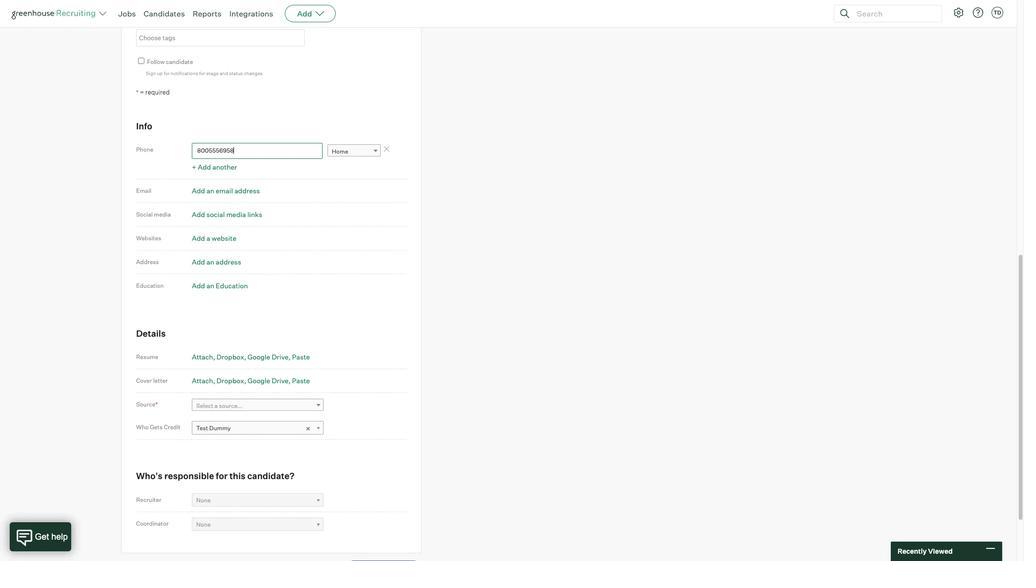 Task type: describe. For each thing, give the bounding box(es) containing it.
+ add another
[[192, 163, 237, 171]]

up
[[157, 70, 163, 76]]

add for add
[[297, 9, 312, 18]]

stage
[[206, 70, 219, 76]]

add an education link
[[192, 281, 248, 290]]

google drive link for resume
[[248, 353, 291, 361]]

details
[[136, 328, 166, 339]]

paste link for resume
[[292, 353, 310, 361]]

tags
[[165, 19, 179, 27]]

add for add an education
[[192, 281, 205, 290]]

jobs
[[118, 9, 136, 18]]

source
[[136, 401, 155, 408]]

resume
[[136, 353, 158, 361]]

address
[[136, 258, 159, 265]]

for for responsible
[[216, 471, 228, 481]]

1 horizontal spatial *
[[155, 401, 158, 408]]

add an education
[[192, 281, 248, 290]]

Notes text field
[[136, 0, 306, 9]]

test dummy link
[[192, 421, 324, 435]]

test dummy
[[196, 425, 231, 432]]

social
[[136, 211, 153, 218]]

and
[[220, 70, 228, 76]]

cover
[[136, 377, 152, 384]]

Follow candidate checkbox
[[138, 58, 144, 64]]

google drive link for cover letter
[[248, 377, 291, 385]]

td button
[[990, 5, 1006, 20]]

td
[[994, 9, 1002, 16]]

for for up
[[164, 70, 170, 76]]

email
[[216, 186, 233, 195]]

reports
[[193, 9, 222, 18]]

source *
[[136, 401, 158, 408]]

dropbox link for cover letter
[[217, 377, 246, 385]]

paste for cover letter
[[292, 377, 310, 385]]

dropbox link for resume
[[217, 353, 246, 361]]

who gets credit
[[136, 424, 181, 431]]

an for education
[[207, 281, 214, 290]]

1 vertical spatial address
[[216, 258, 241, 266]]

who
[[136, 424, 149, 431]]

td button
[[992, 7, 1004, 18]]

reports link
[[193, 9, 222, 18]]

website
[[212, 234, 236, 242]]

sign up for notifications for stage and status changes
[[146, 70, 263, 76]]

drive for resume
[[272, 353, 289, 361]]

add button
[[285, 5, 336, 22]]

changes
[[244, 70, 263, 76]]

a for select
[[215, 402, 218, 410]]

drive for cover letter
[[272, 377, 289, 385]]

who's
[[136, 471, 163, 481]]

dummy
[[209, 425, 231, 432]]

follow
[[147, 58, 165, 66]]

attach for resume
[[192, 353, 213, 361]]

candidates link
[[144, 9, 185, 18]]

add a website
[[192, 234, 236, 242]]

+ add another link
[[192, 163, 237, 171]]

info
[[136, 121, 152, 131]]

Search text field
[[855, 7, 933, 21]]

paste link for cover letter
[[292, 377, 310, 385]]

attach dropbox google drive paste for cover letter
[[192, 377, 310, 385]]

google for resume
[[248, 353, 270, 361]]

links
[[247, 210, 262, 218]]

add a website link
[[192, 234, 236, 242]]

+
[[192, 163, 196, 171]]

attach dropbox google drive paste for resume
[[192, 353, 310, 361]]

add for add an address
[[192, 258, 205, 266]]

notifications
[[171, 70, 198, 76]]



Task type: vqa. For each thing, say whether or not it's contained in the screenshot.
the rightmost Job custom fields
no



Task type: locate. For each thing, give the bounding box(es) containing it.
0 horizontal spatial *
[[136, 89, 139, 96]]

websites
[[136, 234, 161, 242]]

none link for recruiter
[[192, 494, 324, 508]]

address
[[234, 186, 260, 195], [216, 258, 241, 266]]

an down "add a website" link
[[207, 258, 214, 266]]

1 vertical spatial attach dropbox google drive paste
[[192, 377, 310, 385]]

an down add an address link on the top left
[[207, 281, 214, 290]]

0 vertical spatial drive
[[272, 353, 289, 361]]

1 vertical spatial google
[[248, 377, 270, 385]]

none for coordinator
[[196, 521, 211, 528]]

attach
[[192, 353, 213, 361], [192, 377, 213, 385]]

dropbox for resume
[[217, 353, 244, 361]]

1 vertical spatial *
[[155, 401, 158, 408]]

credit
[[164, 424, 181, 431]]

social media
[[136, 211, 171, 218]]

candidate?
[[247, 471, 295, 481]]

2 google drive link from the top
[[248, 377, 291, 385]]

1 vertical spatial paste link
[[292, 377, 310, 385]]

* left =
[[136, 89, 139, 96]]

1 horizontal spatial for
[[199, 70, 205, 76]]

none link
[[192, 494, 324, 508], [192, 518, 324, 532]]

attach link for resume
[[192, 353, 215, 361]]

home link
[[328, 144, 381, 158]]

add for add social media links
[[192, 210, 205, 218]]

0 vertical spatial none
[[196, 497, 211, 504]]

dropbox
[[217, 353, 244, 361], [217, 377, 244, 385]]

for right up
[[164, 70, 170, 76]]

1 an from the top
[[207, 186, 214, 195]]

dropbox for cover letter
[[217, 377, 244, 385]]

2 paste link from the top
[[292, 377, 310, 385]]

0 vertical spatial *
[[136, 89, 139, 96]]

1 attach from the top
[[192, 353, 213, 361]]

none for recruiter
[[196, 497, 211, 504]]

greenhouse recruiting image
[[12, 8, 99, 19]]

media right social
[[154, 211, 171, 218]]

1 attach dropbox google drive paste from the top
[[192, 353, 310, 361]]

1 vertical spatial a
[[215, 402, 218, 410]]

2 an from the top
[[207, 258, 214, 266]]

add for add an email address
[[192, 186, 205, 195]]

address right the 'email' at the left
[[234, 186, 260, 195]]

google for cover letter
[[248, 377, 270, 385]]

dropbox link
[[217, 353, 246, 361], [217, 377, 246, 385]]

a left website
[[207, 234, 210, 242]]

1 dropbox link from the top
[[217, 353, 246, 361]]

1 vertical spatial google drive link
[[248, 377, 291, 385]]

integrations
[[229, 9, 273, 18]]

responsible
[[164, 471, 214, 481]]

none
[[196, 497, 211, 504], [196, 521, 211, 528]]

* inside * = required
[[136, 89, 139, 96]]

2 attach from the top
[[192, 377, 213, 385]]

1 none link from the top
[[192, 494, 324, 508]]

another
[[212, 163, 237, 171]]

3 an from the top
[[207, 281, 214, 290]]

0 vertical spatial paste link
[[292, 353, 310, 361]]

0 horizontal spatial education
[[136, 282, 164, 289]]

google
[[248, 353, 270, 361], [248, 377, 270, 385]]

* up gets
[[155, 401, 158, 408]]

2 dropbox link from the top
[[217, 377, 246, 385]]

a for add
[[207, 234, 210, 242]]

0 vertical spatial google
[[248, 353, 270, 361]]

attach for cover letter
[[192, 377, 213, 385]]

home
[[332, 148, 348, 155]]

2 none from the top
[[196, 521, 211, 528]]

paste link
[[292, 353, 310, 361], [292, 377, 310, 385]]

2 paste from the top
[[292, 377, 310, 385]]

0 vertical spatial paste
[[292, 353, 310, 361]]

add
[[297, 9, 312, 18], [198, 163, 211, 171], [192, 186, 205, 195], [192, 210, 205, 218], [192, 234, 205, 242], [192, 258, 205, 266], [192, 281, 205, 290]]

gets
[[150, 424, 163, 431]]

google drive link
[[248, 353, 291, 361], [248, 377, 291, 385]]

media left links
[[226, 210, 246, 218]]

1 vertical spatial attach link
[[192, 377, 215, 385]]

education down address
[[136, 282, 164, 289]]

status
[[229, 70, 243, 76]]

select a source... link
[[192, 399, 324, 413]]

drive
[[272, 353, 289, 361], [272, 377, 289, 385]]

test
[[196, 425, 208, 432]]

*
[[136, 89, 139, 96], [155, 401, 158, 408]]

phone
[[136, 146, 154, 153]]

0 vertical spatial google drive link
[[248, 353, 291, 361]]

add for add a website
[[192, 234, 205, 242]]

recruiter
[[136, 496, 161, 503]]

email
[[136, 187, 151, 194]]

1 horizontal spatial media
[[226, 210, 246, 218]]

1 attach link from the top
[[192, 353, 215, 361]]

2 vertical spatial an
[[207, 281, 214, 290]]

paste
[[292, 353, 310, 361], [292, 377, 310, 385]]

none link for coordinator
[[192, 518, 324, 532]]

configure image
[[953, 7, 965, 18]]

2 attach link from the top
[[192, 377, 215, 385]]

an for email
[[207, 186, 214, 195]]

a right select
[[215, 402, 218, 410]]

1 vertical spatial drive
[[272, 377, 289, 385]]

1 dropbox from the top
[[217, 353, 244, 361]]

0 vertical spatial an
[[207, 186, 214, 195]]

media
[[226, 210, 246, 218], [154, 211, 171, 218]]

recently viewed
[[898, 547, 953, 555]]

=
[[140, 88, 144, 96]]

2 google from the top
[[248, 377, 270, 385]]

for left stage
[[199, 70, 205, 76]]

add social media links
[[192, 210, 262, 218]]

sign
[[146, 70, 156, 76]]

a inside the select a source... link
[[215, 402, 218, 410]]

follow candidate
[[147, 58, 193, 66]]

who's responsible for this candidate?
[[136, 471, 295, 481]]

add an email address
[[192, 186, 260, 195]]

for
[[164, 70, 170, 76], [199, 70, 205, 76], [216, 471, 228, 481]]

source...
[[219, 402, 243, 410]]

add an email address link
[[192, 186, 260, 195]]

attach link for cover letter
[[192, 377, 215, 385]]

2 dropbox from the top
[[217, 377, 244, 385]]

1 paste link from the top
[[292, 353, 310, 361]]

1 google drive link from the top
[[248, 353, 291, 361]]

0 vertical spatial attach
[[192, 353, 213, 361]]

1 paste from the top
[[292, 353, 310, 361]]

1 vertical spatial paste
[[292, 377, 310, 385]]

None text field
[[192, 143, 323, 159]]

paste for resume
[[292, 353, 310, 361]]

candidate
[[166, 58, 193, 66]]

this
[[230, 471, 246, 481]]

1 vertical spatial attach
[[192, 377, 213, 385]]

2 attach dropbox google drive paste from the top
[[192, 377, 310, 385]]

1 horizontal spatial education
[[216, 281, 248, 290]]

add social media links link
[[192, 210, 262, 218]]

for left this
[[216, 471, 228, 481]]

candidate
[[136, 19, 164, 27]]

integrations link
[[229, 9, 273, 18]]

letter
[[153, 377, 168, 384]]

address down website
[[216, 258, 241, 266]]

jobs link
[[118, 9, 136, 18]]

2 drive from the top
[[272, 377, 289, 385]]

1 vertical spatial dropbox
[[217, 377, 244, 385]]

education down add an address link on the top left
[[216, 281, 248, 290]]

add inside popup button
[[297, 9, 312, 18]]

2 horizontal spatial for
[[216, 471, 228, 481]]

1 none from the top
[[196, 497, 211, 504]]

0 horizontal spatial media
[[154, 211, 171, 218]]

None text field
[[137, 30, 302, 46]]

an left the 'email' at the left
[[207, 186, 214, 195]]

attach dropbox google drive paste
[[192, 353, 310, 361], [192, 377, 310, 385]]

* = required
[[136, 88, 170, 96]]

0 vertical spatial a
[[207, 234, 210, 242]]

required
[[145, 88, 170, 96]]

a
[[207, 234, 210, 242], [215, 402, 218, 410]]

1 drive from the top
[[272, 353, 289, 361]]

add an address
[[192, 258, 241, 266]]

attach link
[[192, 353, 215, 361], [192, 377, 215, 385]]

1 vertical spatial none link
[[192, 518, 324, 532]]

1 vertical spatial none
[[196, 521, 211, 528]]

an for address
[[207, 258, 214, 266]]

1 vertical spatial dropbox link
[[217, 377, 246, 385]]

1 vertical spatial an
[[207, 258, 214, 266]]

select a source...
[[196, 402, 243, 410]]

coordinator
[[136, 520, 169, 527]]

select
[[196, 402, 213, 410]]

0 horizontal spatial a
[[207, 234, 210, 242]]

viewed
[[928, 547, 953, 555]]

education
[[216, 281, 248, 290], [136, 282, 164, 289]]

recently
[[898, 547, 927, 555]]

0 vertical spatial dropbox link
[[217, 353, 246, 361]]

social
[[207, 210, 225, 218]]

add an address link
[[192, 258, 241, 266]]

candidate tags
[[136, 19, 179, 27]]

1 google from the top
[[248, 353, 270, 361]]

cover letter
[[136, 377, 168, 384]]

an
[[207, 186, 214, 195], [207, 258, 214, 266], [207, 281, 214, 290]]

0 horizontal spatial for
[[164, 70, 170, 76]]

2 none link from the top
[[192, 518, 324, 532]]

0 vertical spatial address
[[234, 186, 260, 195]]

0 vertical spatial dropbox
[[217, 353, 244, 361]]

0 vertical spatial attach dropbox google drive paste
[[192, 353, 310, 361]]

1 horizontal spatial a
[[215, 402, 218, 410]]

0 vertical spatial none link
[[192, 494, 324, 508]]

0 vertical spatial attach link
[[192, 353, 215, 361]]

candidates
[[144, 9, 185, 18]]



